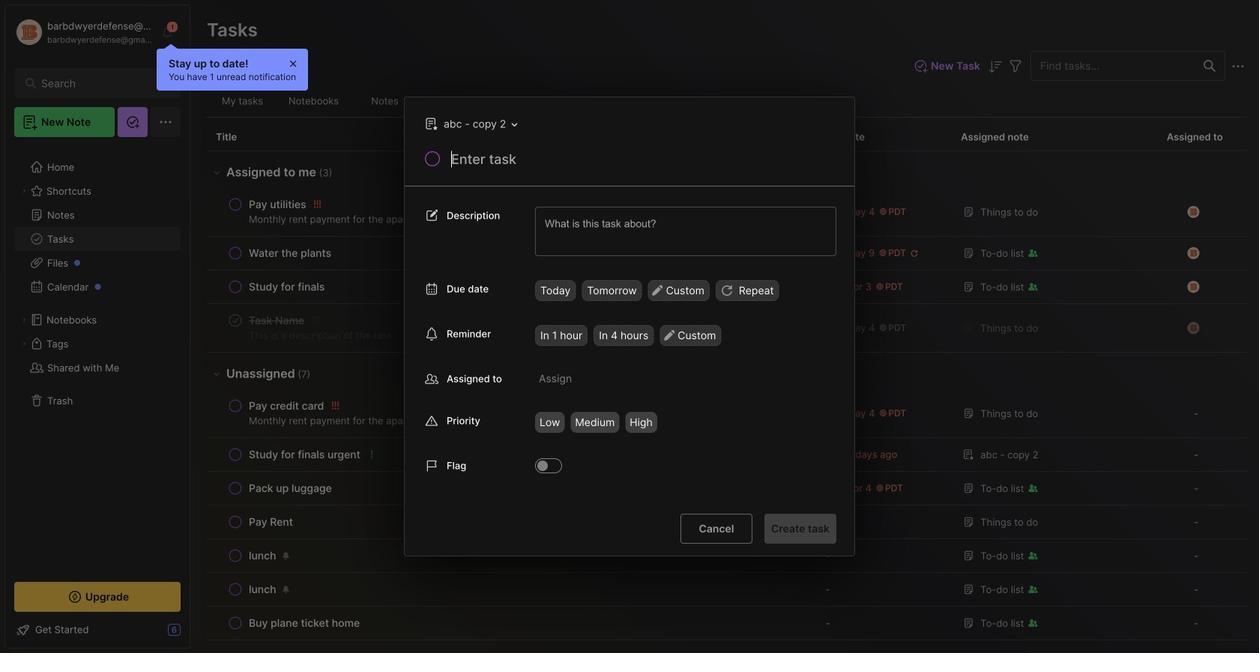 Task type: describe. For each thing, give the bounding box(es) containing it.
Find tasks… text field
[[1032, 54, 1195, 78]]

pack up luggage 8 cell
[[249, 481, 332, 496]]

pay rent 9 cell
[[249, 515, 293, 530]]

lunch 11 cell
[[249, 583, 276, 598]]

task name 4 cell
[[249, 313, 305, 328]]

none search field inside the main element
[[41, 74, 161, 92]]

Enter task text field
[[450, 150, 837, 175]]

expand tags image
[[19, 340, 28, 349]]

buy plane ticket home 12 cell
[[249, 616, 360, 631]]

study for finals urgent 7 cell
[[249, 448, 361, 463]]

main element
[[0, 0, 195, 654]]



Task type: locate. For each thing, give the bounding box(es) containing it.
tree
[[5, 146, 190, 569]]

None search field
[[41, 74, 161, 92]]

row
[[207, 188, 1248, 237], [216, 194, 805, 230], [207, 237, 1248, 271], [216, 243, 805, 264], [207, 271, 1248, 304], [216, 277, 805, 298], [207, 304, 1248, 353], [216, 310, 805, 346], [207, 390, 1248, 439], [216, 396, 805, 432], [207, 439, 1248, 472], [216, 445, 805, 466], [207, 472, 1248, 506], [216, 478, 805, 499], [207, 506, 1248, 540], [216, 512, 805, 533], [207, 540, 1248, 574], [216, 546, 805, 567], [207, 574, 1248, 607], [216, 580, 805, 601], [207, 607, 1248, 641], [216, 613, 805, 634]]

tree inside the main element
[[5, 146, 190, 569]]

What is this task about? text field
[[535, 207, 837, 256]]

study for finals 3 cell
[[249, 280, 325, 295]]

lunch 10 cell
[[249, 549, 276, 564]]

Go to note or move task field
[[418, 113, 523, 135]]

pay utilities 1 cell
[[249, 197, 306, 212]]

Search text field
[[41, 76, 161, 91]]

water the plants 2 cell
[[249, 246, 332, 261]]

expand notebooks image
[[19, 316, 28, 325]]

pay credit card 6 cell
[[249, 399, 324, 414]]

row group
[[207, 151, 1248, 641]]

tooltip
[[157, 43, 308, 91]]



Task type: vqa. For each thing, say whether or not it's contained in the screenshot.
Invite someone
no



